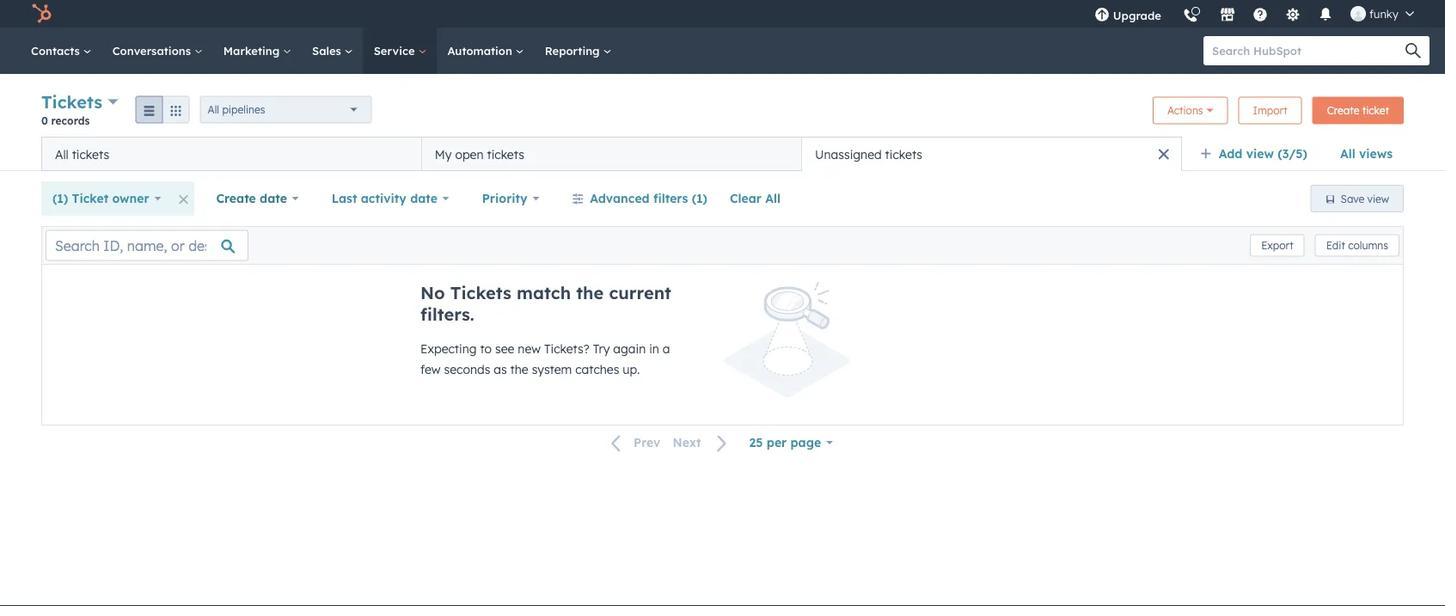 Task type: describe. For each thing, give the bounding box(es) containing it.
notifications image
[[1318, 8, 1334, 23]]

service
[[374, 43, 418, 58]]

hubspot link
[[21, 3, 64, 24]]

service link
[[363, 28, 437, 74]]

filters
[[653, 191, 688, 206]]

create ticket
[[1327, 104, 1390, 117]]

in
[[649, 341, 659, 356]]

save view
[[1341, 192, 1390, 205]]

unassigned tickets
[[815, 147, 923, 162]]

all for all tickets
[[55, 147, 69, 162]]

all tickets button
[[41, 137, 422, 171]]

help image
[[1253, 8, 1268, 23]]

(1) ticket owner button
[[41, 181, 172, 216]]

save
[[1341, 192, 1365, 205]]

catches
[[575, 362, 619, 377]]

system
[[532, 362, 572, 377]]

a
[[663, 341, 670, 356]]

pagination navigation
[[601, 432, 738, 454]]

25 per page button
[[738, 426, 844, 460]]

page
[[791, 435, 821, 450]]

ticket
[[1363, 104, 1390, 117]]

funky town image
[[1351, 6, 1366, 21]]

advanced filters (1) button
[[561, 181, 719, 216]]

group inside tickets banner
[[135, 96, 190, 123]]

hubspot image
[[31, 3, 52, 24]]

tickets inside tickets popup button
[[41, 91, 102, 113]]

last activity date
[[332, 191, 438, 206]]

last
[[332, 191, 357, 206]]

clear all
[[730, 191, 781, 206]]

tickets inside no tickets match the current filters.
[[450, 282, 512, 304]]

try
[[593, 341, 610, 356]]

notifications button
[[1311, 0, 1341, 28]]

priority button
[[471, 181, 551, 216]]

automation link
[[437, 28, 535, 74]]

0 records
[[41, 114, 90, 127]]

actions button
[[1153, 97, 1228, 124]]

prev
[[634, 435, 661, 450]]

ticket
[[72, 191, 109, 206]]

again
[[613, 341, 646, 356]]

actions
[[1168, 104, 1203, 117]]

marketing link
[[213, 28, 302, 74]]

my open tickets button
[[422, 137, 802, 171]]

expecting
[[420, 341, 477, 356]]

columns
[[1348, 239, 1389, 252]]

marketing
[[223, 43, 283, 58]]

help button
[[1246, 0, 1275, 28]]

(1) ticket owner
[[52, 191, 149, 206]]

unassigned tickets button
[[802, 137, 1182, 171]]

add view (3/5)
[[1219, 146, 1308, 161]]

create date
[[216, 191, 287, 206]]

my
[[435, 147, 452, 162]]

Search ID, name, or description search field
[[46, 230, 249, 261]]

activity
[[361, 191, 407, 206]]

reporting
[[545, 43, 603, 58]]

expecting to see new tickets? try again in a few seconds as the system catches up.
[[420, 341, 670, 377]]

tickets for unassigned tickets
[[885, 147, 923, 162]]

next button
[[667, 432, 738, 454]]

date inside popup button
[[260, 191, 287, 206]]

edit
[[1327, 239, 1346, 252]]

clear all button
[[719, 181, 792, 216]]

0
[[41, 114, 48, 127]]

next
[[673, 435, 701, 450]]

all pipelines
[[208, 103, 265, 116]]

see
[[495, 341, 515, 356]]

contacts
[[31, 43, 83, 58]]

marketplaces image
[[1220, 8, 1236, 23]]

the inside expecting to see new tickets? try again in a few seconds as the system catches up.
[[510, 362, 529, 377]]

per
[[767, 435, 787, 450]]

date inside 'popup button'
[[410, 191, 438, 206]]

edit columns
[[1327, 239, 1389, 252]]

priority
[[482, 191, 528, 206]]

pipelines
[[222, 103, 265, 116]]

add
[[1219, 146, 1243, 161]]



Task type: vqa. For each thing, say whether or not it's contained in the screenshot.
the Contacts LINK
yes



Task type: locate. For each thing, give the bounding box(es) containing it.
new
[[518, 341, 541, 356]]

create for create ticket
[[1327, 104, 1360, 117]]

create
[[1327, 104, 1360, 117], [216, 191, 256, 206]]

the
[[576, 282, 604, 304], [510, 362, 529, 377]]

conversations link
[[102, 28, 213, 74]]

1 (1) from the left
[[52, 191, 68, 206]]

1 horizontal spatial view
[[1368, 192, 1390, 205]]

funky button
[[1341, 0, 1425, 28]]

all for all pipelines
[[208, 103, 219, 116]]

1 vertical spatial tickets
[[450, 282, 512, 304]]

1 horizontal spatial the
[[576, 282, 604, 304]]

my open tickets
[[435, 147, 524, 162]]

all left pipelines
[[208, 103, 219, 116]]

all for all views
[[1341, 146, 1356, 161]]

date right 'activity' on the top
[[410, 191, 438, 206]]

1 horizontal spatial tickets
[[487, 147, 524, 162]]

view inside button
[[1368, 192, 1390, 205]]

tickets right unassigned
[[885, 147, 923, 162]]

(1) right filters
[[692, 191, 708, 206]]

calling icon image
[[1183, 9, 1199, 24]]

as
[[494, 362, 507, 377]]

tickets button
[[41, 89, 118, 114]]

1 date from the left
[[260, 191, 287, 206]]

conversations
[[112, 43, 194, 58]]

create date button
[[205, 181, 310, 216]]

open
[[455, 147, 484, 162]]

view
[[1247, 146, 1274, 161], [1368, 192, 1390, 205]]

tickets right the open
[[487, 147, 524, 162]]

create inside popup button
[[216, 191, 256, 206]]

last activity date button
[[320, 181, 461, 216]]

0 horizontal spatial tickets
[[41, 91, 102, 113]]

all inside all tickets button
[[55, 147, 69, 162]]

views
[[1360, 146, 1393, 161]]

date
[[260, 191, 287, 206], [410, 191, 438, 206]]

1 horizontal spatial tickets
[[450, 282, 512, 304]]

seconds
[[444, 362, 490, 377]]

0 vertical spatial the
[[576, 282, 604, 304]]

date down all tickets button
[[260, 191, 287, 206]]

0 horizontal spatial tickets
[[72, 147, 109, 162]]

up.
[[623, 362, 640, 377]]

search image
[[1406, 43, 1421, 58]]

create left ticket
[[1327, 104, 1360, 117]]

no
[[420, 282, 445, 304]]

export button
[[1250, 234, 1305, 257]]

2 date from the left
[[410, 191, 438, 206]]

create ticket button
[[1313, 97, 1404, 124]]

group
[[135, 96, 190, 123]]

25 per page
[[749, 435, 821, 450]]

sales link
[[302, 28, 363, 74]]

the inside no tickets match the current filters.
[[576, 282, 604, 304]]

all left views
[[1341, 146, 1356, 161]]

import
[[1253, 104, 1288, 117]]

tickets right no
[[450, 282, 512, 304]]

tickets
[[41, 91, 102, 113], [450, 282, 512, 304]]

tickets?
[[544, 341, 590, 356]]

tickets inside "unassigned tickets" 'button'
[[885, 147, 923, 162]]

create inside "button"
[[1327, 104, 1360, 117]]

view inside popup button
[[1247, 146, 1274, 161]]

edit columns button
[[1315, 234, 1400, 257]]

reporting link
[[535, 28, 622, 74]]

(1) inside popup button
[[52, 191, 68, 206]]

1 vertical spatial view
[[1368, 192, 1390, 205]]

create down all tickets button
[[216, 191, 256, 206]]

the right as
[[510, 362, 529, 377]]

tickets for all tickets
[[72, 147, 109, 162]]

tickets
[[72, 147, 109, 162], [487, 147, 524, 162], [885, 147, 923, 162]]

0 vertical spatial create
[[1327, 104, 1360, 117]]

tickets down records
[[72, 147, 109, 162]]

upgrade
[[1113, 8, 1162, 22]]

all views link
[[1329, 137, 1404, 171]]

unassigned
[[815, 147, 882, 162]]

view right add at the right top
[[1247, 146, 1274, 161]]

few
[[420, 362, 441, 377]]

(1) inside button
[[692, 191, 708, 206]]

filters.
[[420, 304, 474, 325]]

marketplaces button
[[1210, 0, 1246, 28]]

the right match
[[576, 282, 604, 304]]

clear
[[730, 191, 762, 206]]

all tickets
[[55, 147, 109, 162]]

all pipelines button
[[200, 96, 372, 123]]

view for add
[[1247, 146, 1274, 161]]

all inside all views link
[[1341, 146, 1356, 161]]

all inside clear all button
[[766, 191, 781, 206]]

advanced filters (1)
[[590, 191, 708, 206]]

0 horizontal spatial create
[[216, 191, 256, 206]]

2 horizontal spatial tickets
[[885, 147, 923, 162]]

25
[[749, 435, 763, 450]]

3 tickets from the left
[[885, 147, 923, 162]]

1 horizontal spatial date
[[410, 191, 438, 206]]

0 vertical spatial view
[[1247, 146, 1274, 161]]

match
[[517, 282, 571, 304]]

0 horizontal spatial view
[[1247, 146, 1274, 161]]

current
[[609, 282, 672, 304]]

settings link
[[1275, 0, 1311, 28]]

create for create date
[[216, 191, 256, 206]]

upgrade image
[[1094, 8, 1110, 23]]

menu containing funky
[[1084, 0, 1425, 34]]

1 horizontal spatial create
[[1327, 104, 1360, 117]]

tickets up records
[[41, 91, 102, 113]]

1 tickets from the left
[[72, 147, 109, 162]]

no tickets match the current filters.
[[420, 282, 672, 325]]

view for save
[[1368, 192, 1390, 205]]

0 horizontal spatial (1)
[[52, 191, 68, 206]]

import button
[[1239, 97, 1303, 124]]

automation
[[447, 43, 516, 58]]

(3/5)
[[1278, 146, 1308, 161]]

0 horizontal spatial date
[[260, 191, 287, 206]]

0 vertical spatial tickets
[[41, 91, 102, 113]]

1 vertical spatial create
[[216, 191, 256, 206]]

Search HubSpot search field
[[1204, 36, 1415, 65]]

tickets inside my open tickets button
[[487, 147, 524, 162]]

tickets banner
[[41, 89, 1404, 137]]

save view button
[[1311, 185, 1404, 212]]

to
[[480, 341, 492, 356]]

all views
[[1341, 146, 1393, 161]]

prev button
[[601, 432, 667, 454]]

records
[[51, 114, 90, 127]]

menu
[[1084, 0, 1425, 34]]

calling icon button
[[1176, 2, 1205, 27]]

all inside all pipelines popup button
[[208, 103, 219, 116]]

view right save
[[1368, 192, 1390, 205]]

2 (1) from the left
[[692, 191, 708, 206]]

all down 0 records
[[55, 147, 69, 162]]

tickets inside all tickets button
[[72, 147, 109, 162]]

2 tickets from the left
[[487, 147, 524, 162]]

settings image
[[1285, 8, 1301, 23]]

0 horizontal spatial the
[[510, 362, 529, 377]]

1 horizontal spatial (1)
[[692, 191, 708, 206]]

funky
[[1370, 6, 1399, 21]]

all right clear
[[766, 191, 781, 206]]

advanced
[[590, 191, 650, 206]]

(1) left ticket
[[52, 191, 68, 206]]

1 vertical spatial the
[[510, 362, 529, 377]]

owner
[[112, 191, 149, 206]]

contacts link
[[21, 28, 102, 74]]



